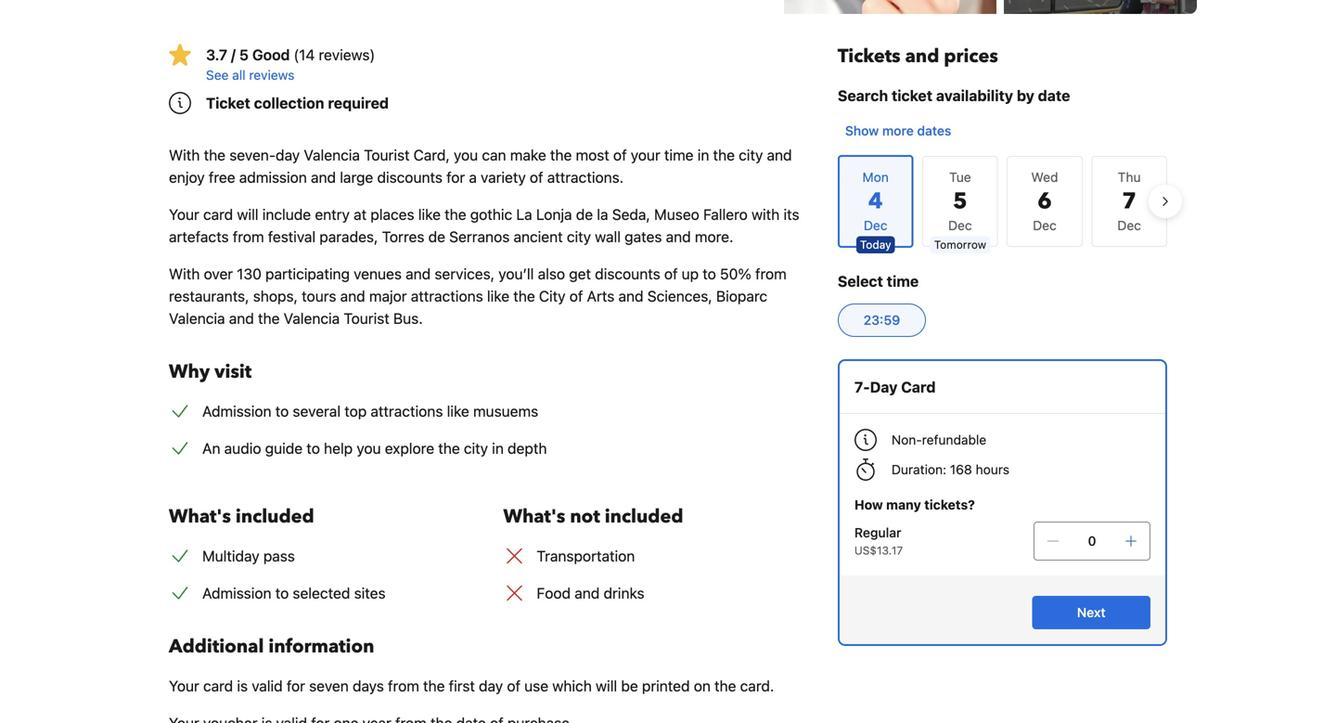 Task type: locate. For each thing, give the bounding box(es) containing it.
to left several
[[275, 402, 289, 420]]

is
[[237, 677, 248, 695]]

23:59
[[864, 312, 901, 328]]

from right the "50%"
[[756, 265, 787, 283]]

dec for 5
[[949, 218, 973, 233]]

1 horizontal spatial discounts
[[595, 265, 661, 283]]

1 horizontal spatial what's
[[504, 504, 566, 530]]

drinks
[[604, 584, 645, 602]]

1 card from the top
[[203, 206, 233, 223]]

1 with from the top
[[169, 146, 200, 164]]

2 vertical spatial like
[[447, 402, 470, 420]]

included
[[236, 504, 314, 530], [605, 504, 684, 530]]

0 vertical spatial card
[[203, 206, 233, 223]]

tourist
[[364, 146, 410, 164], [344, 310, 390, 327]]

day right first
[[479, 677, 503, 695]]

region containing 5
[[823, 148, 1183, 255]]

seda,
[[613, 206, 651, 223]]

2 horizontal spatial like
[[487, 287, 510, 305]]

7-day card
[[855, 378, 936, 396]]

0 vertical spatial will
[[237, 206, 259, 223]]

city down the musuems
[[464, 440, 488, 457]]

visit
[[215, 359, 252, 385]]

1 horizontal spatial in
[[698, 146, 710, 164]]

wall
[[595, 228, 621, 246]]

like left the musuems
[[447, 402, 470, 420]]

valencia down the tours
[[284, 310, 340, 327]]

1 horizontal spatial city
[[567, 228, 591, 246]]

1 vertical spatial with
[[169, 265, 200, 283]]

dec down 7
[[1118, 218, 1142, 233]]

what's included
[[169, 504, 314, 530]]

0 vertical spatial tourist
[[364, 146, 410, 164]]

0 horizontal spatial will
[[237, 206, 259, 223]]

0 horizontal spatial time
[[665, 146, 694, 164]]

2 card from the top
[[203, 677, 233, 695]]

which
[[553, 677, 592, 695]]

0 horizontal spatial discounts
[[377, 169, 443, 186]]

card.
[[741, 677, 775, 695]]

entry
[[315, 206, 350, 223]]

of down make
[[530, 169, 544, 186]]

fallero
[[704, 206, 748, 223]]

sites
[[354, 584, 386, 602]]

0 vertical spatial 5
[[239, 46, 249, 64]]

city up the with
[[739, 146, 763, 164]]

on
[[694, 677, 711, 695]]

dec inside tue 5 dec tomorrow
[[949, 218, 973, 233]]

additional information
[[169, 634, 375, 660]]

admission down multiday
[[202, 584, 272, 602]]

card left is
[[203, 677, 233, 695]]

1 horizontal spatial for
[[447, 169, 465, 186]]

with inside with over 130 participating venues and services, you'll also get discounts of up to 50% from restaurants, shops, tours and major attractions like the city of arts and sciences, bioparc valencia and the valencia tourist bus.
[[169, 265, 200, 283]]

dec inside wed 6 dec
[[1034, 218, 1057, 233]]

valencia down 'restaurants,'
[[169, 310, 225, 327]]

several
[[293, 402, 341, 420]]

information
[[269, 634, 375, 660]]

include
[[263, 206, 311, 223]]

2 vertical spatial city
[[464, 440, 488, 457]]

hours
[[976, 462, 1010, 477]]

for left a
[[447, 169, 465, 186]]

and right arts
[[619, 287, 644, 305]]

make
[[510, 146, 547, 164]]

will left be
[[596, 677, 618, 695]]

130
[[237, 265, 262, 283]]

your for your card is valid for seven days from the first day of use which will be printed on the card.
[[169, 677, 199, 695]]

be
[[621, 677, 639, 695]]

select time
[[838, 272, 919, 290]]

its
[[784, 206, 800, 223]]

dec down 6
[[1034, 218, 1057, 233]]

of down "get"
[[570, 287, 583, 305]]

2 admission from the top
[[202, 584, 272, 602]]

the up the free
[[204, 146, 226, 164]]

admission
[[202, 402, 272, 420], [202, 584, 272, 602]]

discounts up arts
[[595, 265, 661, 283]]

valencia inside with the seven-day valencia tourist card, you can make the most of your time in the city and enjoy free admission and large discounts for a variety of attractions.
[[304, 146, 360, 164]]

for
[[447, 169, 465, 186], [287, 677, 305, 695]]

the down you'll
[[514, 287, 535, 305]]

0 horizontal spatial city
[[464, 440, 488, 457]]

1 horizontal spatial included
[[605, 504, 684, 530]]

5 inside 3.7 / 5 good (14 reviews) see all reviews
[[239, 46, 249, 64]]

discounts inside with over 130 participating venues and services, you'll also get discounts of up to 50% from restaurants, shops, tours and major attractions like the city of arts and sciences, bioparc valencia and the valencia tourist bus.
[[595, 265, 661, 283]]

what's up multiday
[[169, 504, 231, 530]]

day up "admission"
[[276, 146, 300, 164]]

0 horizontal spatial day
[[276, 146, 300, 164]]

from inside with over 130 participating venues and services, you'll also get discounts of up to 50% from restaurants, shops, tours and major attractions like the city of arts and sciences, bioparc valencia and the valencia tourist bus.
[[756, 265, 787, 283]]

city
[[539, 287, 566, 305]]

0 horizontal spatial from
[[233, 228, 264, 246]]

for right valid
[[287, 677, 305, 695]]

1 dec from the left
[[949, 218, 973, 233]]

5 right '/'
[[239, 46, 249, 64]]

card up artefacts
[[203, 206, 233, 223]]

1 your from the top
[[169, 206, 199, 223]]

like up torres
[[418, 206, 441, 223]]

1 horizontal spatial time
[[887, 272, 919, 290]]

valencia up large
[[304, 146, 360, 164]]

audio
[[224, 440, 261, 457]]

from up 130
[[233, 228, 264, 246]]

included right not
[[605, 504, 684, 530]]

1 admission from the top
[[202, 402, 272, 420]]

1 vertical spatial your
[[169, 677, 199, 695]]

and left large
[[311, 169, 336, 186]]

0 vertical spatial with
[[169, 146, 200, 164]]

card inside your card will include entry at places like the gothic la lonja de la seda, museo fallero with its artefacts from festival parades, torres de serranos ancient city wall gates and more.
[[203, 206, 233, 223]]

to
[[703, 265, 717, 283], [275, 402, 289, 420], [307, 440, 320, 457], [275, 584, 289, 602]]

with inside with the seven-day valencia tourist card, you can make the most of your time in the city and enjoy free admission and large discounts for a variety of attractions.
[[169, 146, 200, 164]]

and down 'restaurants,'
[[229, 310, 254, 327]]

1 vertical spatial discounts
[[595, 265, 661, 283]]

0 vertical spatial in
[[698, 146, 710, 164]]

tickets
[[838, 44, 901, 69]]

included up pass at the left
[[236, 504, 314, 530]]

0 horizontal spatial de
[[429, 228, 446, 246]]

in inside with the seven-day valencia tourist card, you can make the most of your time in the city and enjoy free admission and large discounts for a variety of attractions.
[[698, 146, 710, 164]]

de left la on the left top of the page
[[576, 206, 593, 223]]

1 horizontal spatial you
[[454, 146, 478, 164]]

1 vertical spatial will
[[596, 677, 618, 695]]

0 horizontal spatial included
[[236, 504, 314, 530]]

the left first
[[423, 677, 445, 695]]

attractions up explore
[[371, 402, 443, 420]]

refundable
[[923, 432, 987, 448]]

1 horizontal spatial dec
[[1034, 218, 1057, 233]]

additional
[[169, 634, 264, 660]]

card for is
[[203, 677, 233, 695]]

0 vertical spatial day
[[276, 146, 300, 164]]

us$13.17
[[855, 544, 904, 557]]

shops,
[[253, 287, 298, 305]]

you up a
[[454, 146, 478, 164]]

2 what's from the left
[[504, 504, 566, 530]]

city left wall
[[567, 228, 591, 246]]

1 horizontal spatial day
[[479, 677, 503, 695]]

with up 'restaurants,'
[[169, 265, 200, 283]]

seven
[[309, 677, 349, 695]]

and down museo
[[666, 228, 691, 246]]

tue 5 dec tomorrow
[[935, 169, 987, 251]]

de right torres
[[429, 228, 446, 246]]

of
[[614, 146, 627, 164], [530, 169, 544, 186], [665, 265, 678, 283], [570, 287, 583, 305], [507, 677, 521, 695]]

the right explore
[[438, 440, 460, 457]]

large
[[340, 169, 374, 186]]

show more dates button
[[838, 114, 959, 148]]

your up artefacts
[[169, 206, 199, 223]]

transportation
[[537, 547, 635, 565]]

5 down tue
[[954, 186, 968, 217]]

0 vertical spatial like
[[418, 206, 441, 223]]

with
[[169, 146, 200, 164], [169, 265, 200, 283]]

2 horizontal spatial city
[[739, 146, 763, 164]]

0 vertical spatial you
[[454, 146, 478, 164]]

1 vertical spatial from
[[756, 265, 787, 283]]

ticket
[[206, 94, 251, 112]]

tourist down major
[[344, 310, 390, 327]]

attractions down "services,"
[[411, 287, 483, 305]]

city inside with the seven-day valencia tourist card, you can make the most of your time in the city and enjoy free admission and large discounts for a variety of attractions.
[[739, 146, 763, 164]]

2 horizontal spatial dec
[[1118, 218, 1142, 233]]

card
[[203, 206, 233, 223], [203, 677, 233, 695]]

1 vertical spatial you
[[357, 440, 381, 457]]

0 vertical spatial de
[[576, 206, 593, 223]]

show
[[846, 123, 879, 138]]

the left most on the top left
[[550, 146, 572, 164]]

your
[[169, 206, 199, 223], [169, 677, 199, 695]]

0 vertical spatial for
[[447, 169, 465, 186]]

1 horizontal spatial 5
[[954, 186, 968, 217]]

not
[[570, 504, 600, 530]]

tourist inside with over 130 participating venues and services, you'll also get discounts of up to 50% from restaurants, shops, tours and major attractions like the city of arts and sciences, bioparc valencia and the valencia tourist bus.
[[344, 310, 390, 327]]

0 horizontal spatial what's
[[169, 504, 231, 530]]

1 vertical spatial for
[[287, 677, 305, 695]]

0 horizontal spatial 5
[[239, 46, 249, 64]]

and up major
[[406, 265, 431, 283]]

0 vertical spatial admission
[[202, 402, 272, 420]]

what's left not
[[504, 504, 566, 530]]

0 horizontal spatial for
[[287, 677, 305, 695]]

sciences,
[[648, 287, 713, 305]]

non-
[[892, 432, 923, 448]]

and
[[906, 44, 940, 69], [767, 146, 793, 164], [311, 169, 336, 186], [666, 228, 691, 246], [406, 265, 431, 283], [340, 287, 366, 305], [619, 287, 644, 305], [229, 310, 254, 327], [575, 584, 600, 602]]

dec up tomorrow
[[949, 218, 973, 233]]

with up enjoy
[[169, 146, 200, 164]]

your card will include entry at places like the gothic la lonja de la seda, museo fallero with its artefacts from festival parades, torres de serranos ancient city wall gates and more.
[[169, 206, 800, 246]]

time
[[665, 146, 694, 164], [887, 272, 919, 290]]

1 vertical spatial admission
[[202, 584, 272, 602]]

0 vertical spatial city
[[739, 146, 763, 164]]

for inside with the seven-day valencia tourist card, you can make the most of your time in the city and enjoy free admission and large discounts for a variety of attractions.
[[447, 169, 465, 186]]

0 horizontal spatial like
[[418, 206, 441, 223]]

0 vertical spatial attractions
[[411, 287, 483, 305]]

the up 'serranos'
[[445, 206, 467, 223]]

also
[[538, 265, 565, 283]]

3 dec from the left
[[1118, 218, 1142, 233]]

2 your from the top
[[169, 677, 199, 695]]

duration:
[[892, 462, 947, 477]]

of left up
[[665, 265, 678, 283]]

0 vertical spatial time
[[665, 146, 694, 164]]

in right your
[[698, 146, 710, 164]]

musuems
[[473, 402, 539, 420]]

gates
[[625, 228, 662, 246]]

gothic
[[470, 206, 513, 223]]

your down additional
[[169, 677, 199, 695]]

will left include
[[237, 206, 259, 223]]

you
[[454, 146, 478, 164], [357, 440, 381, 457]]

5
[[239, 46, 249, 64], [954, 186, 968, 217]]

your inside your card will include entry at places like the gothic la lonja de la seda, museo fallero with its artefacts from festival parades, torres de serranos ancient city wall gates and more.
[[169, 206, 199, 223]]

thu
[[1119, 169, 1142, 185]]

dec
[[949, 218, 973, 233], [1034, 218, 1057, 233], [1118, 218, 1142, 233]]

1 horizontal spatial from
[[388, 677, 420, 695]]

collection
[[254, 94, 325, 112]]

admission for admission to several top attractions like musuems
[[202, 402, 272, 420]]

your card is valid for seven days from the first day of use which will be printed on the card.
[[169, 677, 775, 695]]

festival
[[268, 228, 316, 246]]

get
[[569, 265, 591, 283]]

2 vertical spatial from
[[388, 677, 420, 695]]

1 vertical spatial de
[[429, 228, 446, 246]]

0
[[1089, 533, 1097, 549]]

like down you'll
[[487, 287, 510, 305]]

discounts inside with the seven-day valencia tourist card, you can make the most of your time in the city and enjoy free admission and large discounts for a variety of attractions.
[[377, 169, 443, 186]]

to right up
[[703, 265, 717, 283]]

2 dec from the left
[[1034, 218, 1057, 233]]

valencia
[[304, 146, 360, 164], [169, 310, 225, 327], [284, 310, 340, 327]]

1 vertical spatial city
[[567, 228, 591, 246]]

from inside your card will include entry at places like the gothic la lonja de la seda, museo fallero with its artefacts from festival parades, torres de serranos ancient city wall gates and more.
[[233, 228, 264, 246]]

like inside with over 130 participating venues and services, you'll also get discounts of up to 50% from restaurants, shops, tours and major attractions like the city of arts and sciences, bioparc valencia and the valencia tourist bus.
[[487, 287, 510, 305]]

1 what's from the left
[[169, 504, 231, 530]]

1 vertical spatial like
[[487, 287, 510, 305]]

0 vertical spatial discounts
[[377, 169, 443, 186]]

in left depth
[[492, 440, 504, 457]]

0 horizontal spatial dec
[[949, 218, 973, 233]]

and inside your card will include entry at places like the gothic la lonja de la seda, museo fallero with its artefacts from festival parades, torres de serranos ancient city wall gates and more.
[[666, 228, 691, 246]]

admission to several top attractions like musuems
[[202, 402, 539, 420]]

0 vertical spatial your
[[169, 206, 199, 223]]

like inside your card will include entry at places like the gothic la lonja de la seda, museo fallero with its artefacts from festival parades, torres de serranos ancient city wall gates and more.
[[418, 206, 441, 223]]

non-refundable
[[892, 432, 987, 448]]

1 vertical spatial tourist
[[344, 310, 390, 327]]

you right help
[[357, 440, 381, 457]]

admission for admission to selected sites
[[202, 584, 272, 602]]

region
[[823, 148, 1183, 255]]

2 with from the top
[[169, 265, 200, 283]]

the down shops,
[[258, 310, 280, 327]]

1 vertical spatial card
[[203, 677, 233, 695]]

the inside your card will include entry at places like the gothic la lonja de la seda, museo fallero with its artefacts from festival parades, torres de serranos ancient city wall gates and more.
[[445, 206, 467, 223]]

will inside your card will include entry at places like the gothic la lonja de la seda, museo fallero with its artefacts from festival parades, torres de serranos ancient city wall gates and more.
[[237, 206, 259, 223]]

from right days
[[388, 677, 420, 695]]

2 horizontal spatial from
[[756, 265, 787, 283]]

time right select
[[887, 272, 919, 290]]

the right the on
[[715, 677, 737, 695]]

tourist up large
[[364, 146, 410, 164]]

1 vertical spatial in
[[492, 440, 504, 457]]

time right your
[[665, 146, 694, 164]]

serranos
[[449, 228, 510, 246]]

1 vertical spatial 5
[[954, 186, 968, 217]]

1 horizontal spatial like
[[447, 402, 470, 420]]

regular
[[855, 525, 902, 540]]

admission up audio
[[202, 402, 272, 420]]

tourist inside with the seven-day valencia tourist card, you can make the most of your time in the city and enjoy free admission and large discounts for a variety of attractions.
[[364, 146, 410, 164]]

0 vertical spatial from
[[233, 228, 264, 246]]

discounts down card, on the top of page
[[377, 169, 443, 186]]



Task type: describe. For each thing, give the bounding box(es) containing it.
why
[[169, 359, 210, 385]]

use
[[525, 677, 549, 695]]

reviews)
[[319, 46, 375, 64]]

to inside with over 130 participating venues and services, you'll also get discounts of up to 50% from restaurants, shops, tours and major attractions like the city of arts and sciences, bioparc valencia and the valencia tourist bus.
[[703, 265, 717, 283]]

required
[[328, 94, 389, 112]]

regular us$13.17
[[855, 525, 904, 557]]

food and drinks
[[537, 584, 645, 602]]

top
[[345, 402, 367, 420]]

selected
[[293, 584, 350, 602]]

prices
[[945, 44, 999, 69]]

day
[[871, 378, 898, 396]]

good
[[252, 46, 290, 64]]

an audio guide to help you explore the city in depth
[[202, 440, 547, 457]]

valid
[[252, 677, 283, 695]]

of left use
[[507, 677, 521, 695]]

free
[[209, 169, 235, 186]]

what's not included
[[504, 504, 684, 530]]

with for with over 130 participating venues and services, you'll also get discounts of up to 50% from restaurants, shops, tours and major attractions like the city of arts and sciences, bioparc valencia and the valencia tourist bus.
[[169, 265, 200, 283]]

see
[[206, 67, 229, 83]]

attractions.
[[548, 169, 624, 186]]

how many tickets?
[[855, 497, 976, 512]]

to left help
[[307, 440, 320, 457]]

tickets?
[[925, 497, 976, 512]]

admission to selected sites
[[202, 584, 386, 602]]

variety
[[481, 169, 526, 186]]

admission
[[239, 169, 307, 186]]

dec for 6
[[1034, 218, 1057, 233]]

3.7 / 5 good (14 reviews) see all reviews
[[206, 46, 375, 83]]

an
[[202, 440, 220, 457]]

all
[[232, 67, 246, 83]]

1 vertical spatial day
[[479, 677, 503, 695]]

lonja
[[537, 206, 572, 223]]

card
[[902, 378, 936, 396]]

you inside with the seven-day valencia tourist card, you can make the most of your time in the city and enjoy free admission and large discounts for a variety of attractions.
[[454, 146, 478, 164]]

bioparc
[[717, 287, 768, 305]]

select
[[838, 272, 884, 290]]

1 vertical spatial attractions
[[371, 402, 443, 420]]

enjoy
[[169, 169, 205, 186]]

(14
[[294, 46, 315, 64]]

guide
[[265, 440, 303, 457]]

la
[[597, 206, 609, 223]]

a
[[469, 169, 477, 186]]

1 horizontal spatial de
[[576, 206, 593, 223]]

to down pass at the left
[[275, 584, 289, 602]]

duration: 168 hours
[[892, 462, 1010, 477]]

with over 130 participating venues and services, you'll also get discounts of up to 50% from restaurants, shops, tours and major attractions like the city of arts and sciences, bioparc valencia and the valencia tourist bus.
[[169, 265, 787, 327]]

arts
[[587, 287, 615, 305]]

availability
[[937, 87, 1014, 104]]

dates
[[918, 123, 952, 138]]

dec for 7
[[1118, 218, 1142, 233]]

major
[[369, 287, 407, 305]]

of left your
[[614, 146, 627, 164]]

pass
[[264, 547, 295, 565]]

what's for what's not included
[[504, 504, 566, 530]]

date
[[1039, 87, 1071, 104]]

artefacts
[[169, 228, 229, 246]]

most
[[576, 146, 610, 164]]

and right "food"
[[575, 584, 600, 602]]

0 horizontal spatial you
[[357, 440, 381, 457]]

la
[[517, 206, 533, 223]]

your for your card will include entry at places like the gothic la lonja de la seda, museo fallero with its artefacts from festival parades, torres de serranos ancient city wall gates and more.
[[169, 206, 199, 223]]

up
[[682, 265, 699, 283]]

attractions inside with over 130 participating venues and services, you'll also get discounts of up to 50% from restaurants, shops, tours and major attractions like the city of arts and sciences, bioparc valencia and the valencia tourist bus.
[[411, 287, 483, 305]]

the up fallero
[[714, 146, 735, 164]]

and up ticket
[[906, 44, 940, 69]]

places
[[371, 206, 415, 223]]

torres
[[382, 228, 425, 246]]

0 horizontal spatial in
[[492, 440, 504, 457]]

museo
[[655, 206, 700, 223]]

3.7
[[206, 46, 228, 64]]

tue
[[950, 169, 972, 185]]

days
[[353, 677, 384, 695]]

time inside with the seven-day valencia tourist card, you can make the most of your time in the city and enjoy free admission and large discounts for a variety of attractions.
[[665, 146, 694, 164]]

7-
[[855, 378, 871, 396]]

printed
[[642, 677, 690, 695]]

7
[[1123, 186, 1137, 217]]

1 horizontal spatial will
[[596, 677, 618, 695]]

day inside with the seven-day valencia tourist card, you can make the most of your time in the city and enjoy free admission and large discounts for a variety of attractions.
[[276, 146, 300, 164]]

card for will
[[203, 206, 233, 223]]

1 vertical spatial time
[[887, 272, 919, 290]]

thu 7 dec
[[1118, 169, 1142, 233]]

city inside your card will include entry at places like the gothic la lonja de la seda, museo fallero with its artefacts from festival parades, torres de serranos ancient city wall gates and more.
[[567, 228, 591, 246]]

what's for what's included
[[169, 504, 231, 530]]

depth
[[508, 440, 547, 457]]

ticket collection required
[[206, 94, 389, 112]]

5 inside tue 5 dec tomorrow
[[954, 186, 968, 217]]

how
[[855, 497, 884, 512]]

venues
[[354, 265, 402, 283]]

help
[[324, 440, 353, 457]]

more.
[[695, 228, 734, 246]]

parades,
[[320, 228, 378, 246]]

seven-
[[230, 146, 276, 164]]

with for with the seven-day valencia tourist card, you can make the most of your time in the city and enjoy free admission and large discounts for a variety of attractions.
[[169, 146, 200, 164]]

search
[[838, 87, 889, 104]]

and down 'venues'
[[340, 287, 366, 305]]

card,
[[414, 146, 450, 164]]

your
[[631, 146, 661, 164]]

bus.
[[394, 310, 423, 327]]

can
[[482, 146, 507, 164]]

wed
[[1032, 169, 1059, 185]]

with
[[752, 206, 780, 223]]

2 included from the left
[[605, 504, 684, 530]]

next
[[1078, 605, 1106, 620]]

multiday
[[202, 547, 260, 565]]

explore
[[385, 440, 435, 457]]

and up 'its' on the right top of the page
[[767, 146, 793, 164]]

tomorrow
[[935, 238, 987, 251]]

50%
[[720, 265, 752, 283]]

1 included from the left
[[236, 504, 314, 530]]

see all reviews button
[[206, 66, 809, 84]]

you'll
[[499, 265, 534, 283]]

search ticket availability by date
[[838, 87, 1071, 104]]

with the seven-day valencia tourist card, you can make the most of your time in the city and enjoy free admission and large discounts for a variety of attractions.
[[169, 146, 793, 186]]



Task type: vqa. For each thing, say whether or not it's contained in the screenshot.
rightmost 'a'
no



